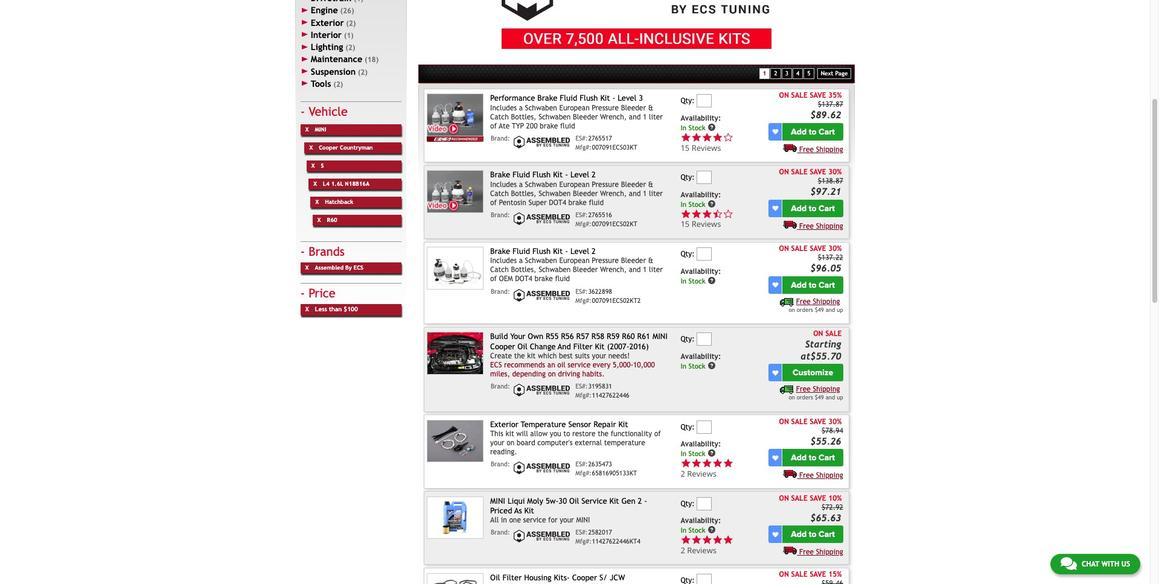 Task type: describe. For each thing, give the bounding box(es) containing it.
3622898
[[589, 288, 613, 295]]

at
[[801, 351, 811, 362]]

1 inside performance brake fluid flush kit - level 3 includes a schwaben european pressure bleeder & catch bottles, schwaben bleeder wrench, and 1 liter of ate typ 200 brake fluid
[[643, 113, 647, 121]]

sale for $65.63
[[792, 495, 808, 503]]

0 horizontal spatial r60
[[327, 217, 338, 224]]

es#: 2765517 mfg#: 007091ecs03kt
[[576, 135, 638, 151]]

(2) up (1)
[[346, 19, 356, 28]]

bleeder down the 007091ecs03kt
[[622, 180, 646, 189]]

free shipping image for $96.05
[[781, 298, 795, 307]]

kit inside build your own r55 r56 r57 r58 r59 r60 r61 mini cooper oil change and filter kit (2007-2016) create the kit which best suits your needs! ecs recommends an oil service every 5,000-10,000 miles, depending on driving habits.
[[528, 352, 536, 361]]

cart for $89.62
[[819, 127, 836, 137]]

r60 inside build your own r55 r56 r57 r58 r59 r60 r61 mini cooper oil change and filter kit (2007-2016) create the kit which best suits your needs! ecs recommends an oil service every 5,000-10,000 miles, depending on driving habits.
[[622, 332, 635, 341]]

2765517
[[589, 135, 613, 142]]

of inside performance brake fluid flush kit - level 3 includes a schwaben european pressure bleeder & catch bottles, schwaben bleeder wrench, and 1 liter of ate typ 200 brake fluid
[[491, 122, 497, 130]]

free down customize link
[[797, 386, 811, 394]]

kit inside brake fluid flush kit - level 2 includes a schwaben european pressure bleeder & catch bottles, schwaben bleeder wrench, and 1 liter of pentosin super dot4 brake fluid
[[554, 171, 563, 180]]

fluid inside performance brake fluid flush kit - level 3 includes a schwaben european pressure bleeder & catch bottles, schwaben bleeder wrench, and 1 liter of ate typ 200 brake fluid
[[561, 122, 575, 130]]

4 in from the top
[[681, 362, 687, 371]]

of inside brake fluid flush kit - level 2 includes a schwaben european pressure bleeder & catch bottles, schwaben bleeder wrench, and 1 liter of oem dot4 brake fluid
[[491, 275, 497, 284]]

r58
[[592, 332, 605, 341]]

2 up from the top
[[837, 395, 844, 401]]

level inside performance brake fluid flush kit - level 3 includes a schwaben european pressure bleeder & catch bottles, schwaben bleeder wrench, and 1 liter of ate typ 200 brake fluid
[[618, 94, 637, 103]]

liter for $97.21
[[649, 189, 663, 198]]

vehicle
[[309, 105, 348, 119]]

availability: in stock for $65.63
[[681, 517, 722, 535]]

brake fluid flush kit - level 2 link for $97.21
[[491, 171, 596, 180]]

mfg#: inside es#: 2765517 mfg#: 007091ecs03kt
[[576, 144, 592, 151]]

mfg#: for $55.26
[[576, 470, 592, 477]]

10%
[[829, 495, 842, 503]]

4 assembled by ecs - corporate logo image from the top
[[513, 383, 573, 398]]

brake for $96.05
[[491, 247, 511, 256]]

to for $97.21
[[809, 203, 817, 214]]

orders for free shipping image corresponding to $96.05
[[797, 307, 814, 313]]

fluid for $96.05
[[513, 247, 530, 256]]

bottles, for $96.05
[[511, 266, 537, 275]]

shipping for $55.26
[[817, 472, 844, 480]]

es#: 2765516 mfg#: 007091ecs02kt
[[576, 211, 638, 228]]

gen
[[622, 497, 636, 506]]

on for $97.21
[[780, 168, 790, 177]]

recommends
[[504, 361, 546, 370]]

customize link
[[783, 364, 844, 382]]

and inside brake fluid flush kit - level 2 includes a schwaben european pressure bleeder & catch bottles, schwaben bleeder wrench, and 1 liter of oem dot4 brake fluid
[[629, 266, 641, 275]]

30% for $55.26
[[829, 418, 842, 426]]

es#2635473 - 65816905133kt - exterior temperature sensor repair kit - this kit will allow you to restore the functionality of your on board computer's external temperature reading. - assembled by ecs - bmw mini image
[[427, 420, 484, 463]]

1 15 reviews link from the top
[[681, 132, 767, 153]]

$96.05
[[811, 263, 842, 274]]

lighting
[[311, 42, 343, 52]]

007091ecs03kt
[[592, 144, 638, 151]]

es#: for $55.26
[[576, 461, 588, 468]]

es#: inside the es#: 3195831 mfg#: 11427622446
[[576, 383, 588, 390]]

add to wish list image for $55.26
[[773, 455, 779, 461]]

moly
[[528, 497, 544, 506]]

oil inside build your own r55 r56 r57 r58 r59 r60 r61 mini cooper oil change and filter kit (2007-2016) create the kit which best suits your needs! ecs recommends an oil service every 5,000-10,000 miles, depending on driving habits.
[[518, 342, 528, 351]]

comments image
[[1061, 557, 1078, 572]]

for
[[549, 517, 558, 525]]

in
[[501, 517, 507, 525]]

service inside build your own r55 r56 r57 r58 r59 r60 r61 mini cooper oil change and filter kit (2007-2016) create the kit which best suits your needs! ecs recommends an oil service every 5,000-10,000 miles, depending on driving habits.
[[568, 361, 591, 370]]

- inside performance brake fluid flush kit - level 3 includes a schwaben european pressure bleeder & catch bottles, schwaben bleeder wrench, and 1 liter of ate typ 200 brake fluid
[[613, 94, 616, 103]]

2 free shipping on orders $49 and up from the top
[[789, 386, 844, 401]]

1 add to wish list image from the top
[[773, 206, 779, 212]]

1 brand: from the top
[[491, 135, 510, 142]]

1 2 reviews link from the top
[[681, 459, 767, 480]]

a inside performance brake fluid flush kit - level 3 includes a schwaben european pressure bleeder & catch bottles, schwaben bleeder wrench, and 1 liter of ate typ 200 brake fluid
[[519, 104, 523, 112]]

add for $89.62
[[792, 127, 807, 137]]

s/
[[600, 574, 608, 583]]

allow
[[531, 430, 548, 439]]

filter inside build your own r55 r56 r57 r58 r59 r60 r61 mini cooper oil change and filter kit (2007-2016) create the kit which best suits your needs! ecs recommends an oil service every 5,000-10,000 miles, depending on driving habits.
[[574, 342, 593, 351]]

30
[[559, 497, 567, 506]]

add to wish list image for $89.62
[[773, 129, 779, 135]]

cart for $65.63
[[819, 530, 836, 540]]

starting at
[[801, 339, 842, 362]]

shipping for $97.21
[[817, 222, 844, 231]]

2 add to wish list image from the top
[[773, 370, 779, 376]]

external
[[575, 439, 602, 448]]

& for $96.05
[[649, 257, 654, 266]]

suits
[[575, 352, 590, 361]]

free shipping image for $89.62
[[784, 144, 798, 152]]

engine (26) exterior (2) interior (1) lighting (2) maintenance (18) suspension (2) tools (2)
[[311, 5, 379, 89]]

2 inside mini liqui moly 5w-30 oil service kit gen 2 - priced as kit all in one service for your mini
[[638, 497, 642, 506]]

cooper inside build your own r55 r56 r57 r58 r59 r60 r61 mini cooper oil change and filter kit (2007-2016) create the kit which best suits your needs! ecs recommends an oil service every 5,000-10,000 miles, depending on driving habits.
[[491, 342, 516, 351]]

includes for $97.21
[[491, 180, 517, 189]]

add to cart for $55.26
[[792, 453, 836, 464]]

bleeder down 007091ecs02kt at the right top of page
[[622, 257, 646, 266]]

3 availability: in stock from the top
[[681, 267, 722, 285]]

reviews for $89.62
[[692, 142, 722, 153]]

4 stock from the top
[[689, 362, 706, 371]]

kits-
[[554, 574, 570, 583]]

4 question sign image from the top
[[708, 526, 717, 535]]

4 2 reviews link from the top
[[681, 545, 734, 556]]

service
[[582, 497, 608, 506]]

free shipping image for $65.63
[[784, 547, 798, 555]]

r55
[[546, 332, 559, 341]]

stock for $55.26
[[689, 450, 706, 458]]

brake inside performance brake fluid flush kit - level 3 includes a schwaben european pressure bleeder & catch bottles, schwaben bleeder wrench, and 1 liter of ate typ 200 brake fluid
[[538, 94, 558, 103]]

$138.87
[[818, 177, 844, 186]]

65816905133kt
[[592, 470, 638, 477]]

add to wish list image for $65.63
[[773, 532, 779, 538]]

availability: for $55.26
[[681, 441, 722, 449]]

1 question sign image from the top
[[708, 276, 717, 285]]

2 inside brake fluid flush kit - level 2 includes a schwaben european pressure bleeder & catch bottles, schwaben bleeder wrench, and 1 liter of oem dot4 brake fluid
[[592, 247, 596, 256]]

a for $97.21
[[519, 180, 523, 189]]

pentosin
[[499, 199, 527, 207]]

and up on sale
[[826, 307, 836, 313]]

$65.63
[[811, 513, 842, 524]]

reading.
[[491, 448, 518, 457]]

the inside exterior temperature sensor repair kit this kit will allow you to restore the functionality of your on board computer's external temperature reading.
[[598, 430, 609, 439]]

and down customize link
[[826, 395, 836, 401]]

5 link
[[804, 68, 815, 79]]

needs!
[[609, 352, 630, 361]]

3 availability: from the top
[[681, 267, 722, 276]]

0 horizontal spatial cooper
[[319, 145, 338, 151]]

driving
[[558, 370, 581, 379]]

x l4 1.6l n18b16a
[[314, 181, 370, 187]]

15%
[[829, 571, 842, 580]]

$49 for free shipping image corresponding to $96.05
[[815, 307, 825, 313]]

(26)
[[340, 7, 355, 15]]

bleeder up 2765516
[[573, 189, 598, 198]]

3 15 reviews link from the top
[[681, 209, 767, 230]]

your
[[511, 332, 526, 341]]

cart for $97.21
[[819, 203, 836, 214]]

to for $65.63
[[809, 530, 817, 540]]

(2) down (1)
[[346, 44, 355, 52]]

exterior inside exterior temperature sensor repair kit this kit will allow you to restore the functionality of your on board computer's external temperature reading.
[[491, 420, 519, 429]]

4 availability: in stock from the top
[[681, 353, 722, 371]]

an
[[548, 361, 556, 370]]

15 reviews for $89.62
[[681, 142, 722, 153]]

assembled by ecs - corporate logo image for $65.63
[[513, 529, 573, 545]]

on inside exterior temperature sensor repair kit this kit will allow you to restore the functionality of your on board computer's external temperature reading.
[[507, 439, 515, 448]]

3 2 reviews link from the top
[[681, 535, 767, 556]]

3 stock from the top
[[689, 277, 706, 285]]

tools
[[311, 79, 331, 89]]

qty: for $55.26
[[681, 423, 695, 432]]

mini inside build your own r55 r56 r57 r58 r59 r60 r61 mini cooper oil change and filter kit (2007-2016) create the kit which best suits your needs! ecs recommends an oil service every 5,000-10,000 miles, depending on driving habits.
[[653, 332, 668, 341]]

(2007-
[[607, 342, 630, 351]]

2 15 reviews link from the top
[[681, 142, 734, 153]]

free shipping for $55.26
[[800, 472, 844, 480]]

half star image
[[713, 209, 723, 220]]

build your own r55 r56 r57 r58 r59 r60 r61 mini cooper oil change and filter kit (2007-2016) link
[[491, 332, 668, 351]]

oil
[[558, 361, 566, 370]]

shipping up on sale
[[813, 298, 841, 306]]

price x less than $100
[[306, 286, 358, 313]]

- inside mini liqui moly 5w-30 oil service kit gen 2 - priced as kit all in one service for your mini
[[645, 497, 648, 506]]

x hatchback
[[316, 199, 354, 206]]

fluid inside brake fluid flush kit - level 2 includes a schwaben european pressure bleeder & catch bottles, schwaben bleeder wrench, and 1 liter of pentosin super dot4 brake fluid
[[589, 199, 604, 207]]

(2) down suspension
[[334, 80, 343, 89]]

kit inside build your own r55 r56 r57 r58 r59 r60 r61 mini cooper oil change and filter kit (2007-2016) create the kit which best suits your needs! ecs recommends an oil service every 5,000-10,000 miles, depending on driving habits.
[[595, 342, 605, 351]]

4
[[797, 70, 800, 77]]

brands
[[309, 245, 345, 259]]

oil inside mini liqui moly 5w-30 oil service kit gen 2 - priced as kit all in one service for your mini
[[570, 497, 580, 506]]

es#3523281 - 11428643747kt2 - oil filter housing kits- cooper s/ jcw - to replace the leaking prone oil filter housing connection - assembled by ecs - mini image
[[427, 574, 484, 585]]

performance
[[491, 94, 536, 103]]

free for $89.62
[[800, 146, 814, 154]]

and inside brake fluid flush kit - level 2 includes a schwaben european pressure bleeder & catch bottles, schwaben bleeder wrench, and 1 liter of pentosin super dot4 brake fluid
[[629, 189, 641, 198]]

free for $55.26
[[800, 472, 814, 480]]

on sale save 30% $138.87 $97.21
[[780, 168, 844, 197]]

free shipping image for $97.21
[[784, 220, 798, 229]]

x cooper countryman
[[310, 145, 373, 151]]

add to cart for $97.21
[[792, 203, 836, 214]]

cart for $96.05
[[819, 280, 836, 290]]

one
[[510, 517, 521, 525]]

stock for $65.63
[[689, 527, 706, 535]]

add to cart for $89.62
[[792, 127, 836, 137]]

11427622446kt4
[[592, 539, 641, 546]]

(1)
[[344, 31, 354, 40]]

build
[[491, 332, 508, 341]]

add to wish list image for $96.05
[[773, 282, 779, 288]]

x mini
[[306, 126, 327, 133]]

super
[[529, 199, 547, 207]]

kit inside exterior temperature sensor repair kit this kit will allow you to restore the functionality of your on board computer's external temperature reading.
[[619, 420, 629, 429]]

chat
[[1083, 561, 1100, 569]]

bleeder up 2765517
[[573, 113, 598, 121]]

and inside performance brake fluid flush kit - level 3 includes a schwaben european pressure bleeder & catch bottles, schwaben bleeder wrench, and 1 liter of ate typ 200 brake fluid
[[629, 113, 641, 121]]

2635473
[[589, 461, 613, 468]]

page
[[836, 70, 848, 77]]

$137.87
[[818, 100, 844, 109]]

european inside performance brake fluid flush kit - level 3 includes a schwaben european pressure bleeder & catch bottles, schwaben bleeder wrench, and 1 liter of ate typ 200 brake fluid
[[560, 104, 590, 112]]

chat with us
[[1083, 561, 1131, 569]]

availability: in stock for $89.62
[[681, 114, 722, 132]]

mini liqui moly 5w-30 oil service kit gen 2 - priced as kit link
[[491, 497, 648, 516]]

free shipping for $65.63
[[800, 549, 844, 557]]

oem
[[499, 275, 513, 284]]

2 2 reviews link from the top
[[681, 469, 734, 480]]

0 horizontal spatial oil
[[491, 574, 501, 583]]

15 reviews for $97.21
[[681, 219, 722, 230]]

es#3195831 - 11427622446 - build your own r55 r56 r57 r58 r59 r60 r61 mini cooper oil change and filter kit (2007-2016) - create the kit which best suits your needs! - assembled by ecs - mini image
[[427, 332, 484, 375]]

on sale save 15%
[[780, 571, 842, 580]]

4 availability: from the top
[[681, 353, 722, 361]]

of inside brake fluid flush kit - level 2 includes a schwaben european pressure bleeder & catch bottles, schwaben bleeder wrench, and 1 liter of pentosin super dot4 brake fluid
[[491, 199, 497, 207]]

2 horizontal spatial cooper
[[573, 574, 598, 583]]

kit inside performance brake fluid flush kit - level 3 includes a schwaben european pressure bleeder & catch bottles, schwaben bleeder wrench, and 1 liter of ate typ 200 brake fluid
[[601, 94, 610, 103]]

bottles, inside performance brake fluid flush kit - level 3 includes a schwaben european pressure bleeder & catch bottles, schwaben bleeder wrench, and 1 liter of ate typ 200 brake fluid
[[511, 113, 537, 121]]

& for $97.21
[[649, 180, 654, 189]]

2 inside brake fluid flush kit - level 2 includes a schwaben european pressure bleeder & catch bottles, schwaben bleeder wrench, and 1 liter of pentosin super dot4 brake fluid
[[592, 171, 596, 180]]

mini down vehicle at the top left of page
[[315, 126, 327, 133]]

6 save from the top
[[810, 571, 827, 580]]

on for $89.62
[[780, 91, 790, 100]]

in for $89.62
[[681, 124, 687, 132]]

brake for $97.21
[[491, 171, 511, 180]]

2 question sign image from the top
[[708, 362, 717, 370]]

qty: for $96.05
[[681, 250, 695, 259]]

wrench, inside performance brake fluid flush kit - level 3 includes a schwaben european pressure bleeder & catch bottles, schwaben bleeder wrench, and 1 liter of ate typ 200 brake fluid
[[600, 113, 627, 121]]

european for $96.05
[[560, 257, 590, 266]]

1 inside brake fluid flush kit - level 2 includes a schwaben european pressure bleeder & catch bottles, schwaben bleeder wrench, and 1 liter of pentosin super dot4 brake fluid
[[643, 189, 647, 198]]

which
[[538, 352, 557, 361]]

countryman
[[340, 145, 373, 151]]

of inside exterior temperature sensor repair kit this kit will allow you to restore the functionality of your on board computer's external temperature reading.
[[655, 430, 661, 439]]

0 vertical spatial 3
[[786, 70, 789, 77]]

mini up priced
[[491, 497, 506, 506]]

x for x cooper countryman
[[310, 145, 313, 151]]

stock for $97.21
[[689, 200, 706, 209]]

1 up from the top
[[837, 307, 844, 313]]

this
[[491, 430, 504, 439]]

ecs inside build your own r55 r56 r57 r58 r59 r60 r61 mini cooper oil change and filter kit (2007-2016) create the kit which best suits your needs! ecs recommends an oil service every 5,000-10,000 miles, depending on driving habits.
[[491, 361, 502, 370]]

add to cart button for $65.63
[[783, 526, 844, 544]]

pressure inside performance brake fluid flush kit - level 3 includes a schwaben european pressure bleeder & catch bottles, schwaben bleeder wrench, and 1 liter of ate typ 200 brake fluid
[[592, 104, 619, 112]]

$100
[[344, 306, 358, 313]]

fluid inside performance brake fluid flush kit - level 3 includes a schwaben european pressure bleeder & catch bottles, schwaben bleeder wrench, and 1 liter of ate typ 200 brake fluid
[[560, 94, 578, 103]]

jcw
[[610, 574, 625, 583]]

repair
[[594, 420, 617, 429]]

includes for $96.05
[[491, 257, 517, 266]]

reviews for $55.26
[[688, 469, 717, 480]]

free for $97.21
[[800, 222, 814, 231]]

10,000
[[634, 361, 655, 370]]

assembled
[[315, 265, 344, 271]]

miles,
[[491, 370, 510, 379]]

r57
[[577, 332, 590, 341]]

on for $96.05
[[780, 245, 790, 253]]

bleeder up the 007091ecs03kt
[[622, 104, 646, 112]]

by
[[346, 265, 352, 271]]

flush for $96.05
[[533, 247, 551, 256]]

performance brake fluid flush kit - level 3 link
[[491, 94, 643, 103]]

catch for $96.05
[[491, 266, 509, 275]]

on sale save 30% $137.22 $96.05
[[780, 245, 844, 274]]

1 assembled by ecs - corporate logo image from the top
[[513, 135, 573, 150]]

suspension
[[311, 66, 356, 77]]

typ
[[512, 122, 524, 130]]

starting
[[806, 339, 842, 350]]

5,000-
[[613, 361, 634, 370]]



Task type: locate. For each thing, give the bounding box(es) containing it.
$89.62
[[811, 110, 842, 120]]

2 vertical spatial flush
[[533, 247, 551, 256]]

3 wrench, from the top
[[600, 266, 627, 275]]

level for $97.21
[[571, 171, 590, 180]]

free shipping up "10%" in the bottom of the page
[[800, 472, 844, 480]]

catch for $97.21
[[491, 189, 509, 198]]

flush down super
[[533, 247, 551, 256]]

qty: for $89.62
[[681, 97, 695, 105]]

0 vertical spatial pressure
[[592, 104, 619, 112]]

(18)
[[365, 56, 379, 64]]

1 vertical spatial flush
[[533, 171, 551, 180]]

2 es#: from the top
[[576, 211, 588, 218]]

0 vertical spatial fluid
[[561, 122, 575, 130]]

1 bottles, from the top
[[511, 113, 537, 121]]

2 horizontal spatial your
[[592, 352, 607, 361]]

2 $49 from the top
[[815, 395, 825, 401]]

1 vertical spatial brake
[[491, 171, 511, 180]]

1 availability: from the top
[[681, 114, 722, 123]]

11427622446
[[592, 392, 630, 399]]

3 add to wish list image from the top
[[773, 455, 779, 461]]

1 inside brake fluid flush kit - level 2 includes a schwaben european pressure bleeder & catch bottles, schwaben bleeder wrench, and 1 liter of oem dot4 brake fluid
[[643, 266, 647, 275]]

level for $96.05
[[571, 247, 590, 256]]

save up $72.92
[[810, 495, 827, 503]]

bottles, for $97.21
[[511, 189, 537, 198]]

1 qty: from the top
[[681, 97, 695, 105]]

- inside brake fluid flush kit - level 2 includes a schwaben european pressure bleeder & catch bottles, schwaben bleeder wrench, and 1 liter of pentosin super dot4 brake fluid
[[566, 171, 568, 180]]

es#2582017 - 11427622446kt4 - mini liqui moly 5w-30 oil service kit gen 2 - priced as kit - all in one service for your mini - assembled by ecs - mini image
[[427, 497, 484, 540]]

as
[[515, 507, 522, 516]]

2 add to cart button from the top
[[783, 200, 844, 217]]

european
[[560, 104, 590, 112], [560, 180, 590, 189], [560, 257, 590, 266]]

0 vertical spatial $49
[[815, 307, 825, 313]]

1 availability: in stock from the top
[[681, 114, 722, 132]]

4 es#: from the top
[[576, 383, 588, 390]]

empty star image for $97.21
[[723, 209, 734, 220]]

a inside brake fluid flush kit - level 2 includes a schwaben european pressure bleeder & catch bottles, schwaben bleeder wrench, and 1 liter of pentosin super dot4 brake fluid
[[519, 180, 523, 189]]

2 european from the top
[[560, 180, 590, 189]]

free shipping image up on sale save 30% $138.87 $97.21
[[784, 144, 798, 152]]

availability:
[[681, 114, 722, 123], [681, 191, 722, 199], [681, 267, 722, 276], [681, 353, 722, 361], [681, 441, 722, 449], [681, 517, 722, 526]]

next page
[[821, 70, 848, 77]]

and
[[629, 113, 641, 121], [629, 189, 641, 198], [629, 266, 641, 275], [826, 307, 836, 313], [826, 395, 836, 401]]

0 vertical spatial brake
[[540, 122, 558, 130]]

the inside build your own r55 r56 r57 r58 r59 r60 r61 mini cooper oil change and filter kit (2007-2016) create the kit which best suits your needs! ecs recommends an oil service every 5,000-10,000 miles, depending on driving habits.
[[515, 352, 525, 361]]

computer's
[[538, 439, 573, 448]]

save for $89.62
[[810, 91, 827, 100]]

next page link
[[818, 68, 852, 79]]

1 vertical spatial pressure
[[592, 180, 619, 189]]

0 vertical spatial empty star image
[[723, 132, 734, 143]]

brake
[[538, 94, 558, 103], [491, 171, 511, 180], [491, 247, 511, 256]]

question sign image for $97.21
[[708, 200, 717, 208]]

6 assembled by ecs - corporate logo image from the top
[[513, 529, 573, 545]]

flush up super
[[533, 171, 551, 180]]

0 vertical spatial catch
[[491, 113, 509, 121]]

to down $89.62
[[809, 127, 817, 137]]

fluid for $97.21
[[513, 171, 530, 180]]

3 assembled by ecs - corporate logo image from the top
[[513, 288, 573, 303]]

dot4 inside brake fluid flush kit - level 2 includes a schwaben european pressure bleeder & catch bottles, schwaben bleeder wrench, and 1 liter of pentosin super dot4 brake fluid
[[549, 199, 567, 207]]

4 save from the top
[[810, 418, 827, 426]]

es#2765517 - 007091ecs03kt - performance brake fluid flush kit - level 3 - includes a schwaben european pressure bleeder & catch bottles, schwaben bleeder wrench, and 1 liter of ate typ 200 brake fluid - assembled by ecs - audi bmw volkswagen mini porsche image
[[427, 94, 484, 137]]

6 availability: from the top
[[681, 517, 722, 526]]

kit inside brake fluid flush kit - level 2 includes a schwaben european pressure bleeder & catch bottles, schwaben bleeder wrench, and 1 liter of oem dot4 brake fluid
[[554, 247, 563, 256]]

pressure up 2765516
[[592, 180, 619, 189]]

cart down $97.21
[[819, 203, 836, 214]]

engine
[[311, 5, 338, 15]]

x left s
[[312, 163, 315, 169]]

bottles, up oem
[[511, 266, 537, 275]]

0 vertical spatial 30%
[[829, 168, 842, 177]]

x left less
[[306, 306, 309, 313]]

your up every
[[592, 352, 607, 361]]

0 vertical spatial up
[[837, 307, 844, 313]]

x up x r60 on the left top of the page
[[316, 199, 319, 206]]

bottles, inside brake fluid flush kit - level 2 includes a schwaben european pressure bleeder & catch bottles, schwaben bleeder wrench, and 1 liter of oem dot4 brake fluid
[[511, 266, 537, 275]]

exterior inside 'engine (26) exterior (2) interior (1) lighting (2) maintenance (18) suspension (2) tools (2)'
[[311, 17, 344, 28]]

2 vertical spatial free shipping image
[[784, 470, 798, 479]]

0 vertical spatial question sign image
[[708, 123, 717, 132]]

es#: left 2765516
[[576, 211, 588, 218]]

1 horizontal spatial kit
[[528, 352, 536, 361]]

2 2 reviews from the top
[[681, 545, 717, 556]]

3 inside performance brake fluid flush kit - level 3 includes a schwaben european pressure bleeder & catch bottles, schwaben bleeder wrench, and 1 liter of ate typ 200 brake fluid
[[639, 94, 643, 103]]

mfg#: inside es#: 2582017 mfg#: 11427622446kt4
[[576, 539, 592, 546]]

bleeder up the 3622898
[[573, 266, 598, 275]]

add to cart button for $96.05
[[783, 277, 844, 294]]

1 add from the top
[[792, 127, 807, 137]]

1 vertical spatial filter
[[503, 574, 522, 583]]

habits.
[[583, 370, 605, 379]]

bottles, up pentosin
[[511, 189, 537, 198]]

5w-
[[546, 497, 559, 506]]

3 mfg#: from the top
[[576, 297, 592, 304]]

1 15 from the top
[[681, 142, 690, 153]]

on inside build your own r55 r56 r57 r58 r59 r60 r61 mini cooper oil change and filter kit (2007-2016) create the kit which best suits your needs! ecs recommends an oil service every 5,000-10,000 miles, depending on driving habits.
[[548, 370, 556, 379]]

question sign image for $89.62
[[708, 123, 717, 132]]

1 15 reviews from the top
[[681, 142, 722, 153]]

3 add to cart from the top
[[792, 280, 836, 290]]

free for $65.63
[[800, 549, 814, 557]]

sale inside the on sale save 30% $137.22 $96.05
[[792, 245, 808, 253]]

flush
[[580, 94, 598, 103], [533, 171, 551, 180], [533, 247, 551, 256]]

brake
[[540, 122, 558, 130], [569, 199, 587, 207], [535, 275, 553, 284]]

mfg#: for $65.63
[[576, 539, 592, 546]]

0 vertical spatial exterior
[[311, 17, 344, 28]]

2
[[775, 70, 778, 77], [592, 171, 596, 180], [592, 247, 596, 256], [681, 469, 686, 480], [638, 497, 642, 506], [681, 545, 686, 556]]

5 save from the top
[[810, 495, 827, 503]]

0 vertical spatial 15
[[681, 142, 690, 153]]

1 vertical spatial exterior
[[491, 420, 519, 429]]

to for $89.62
[[809, 127, 817, 137]]

sale inside on sale save 30% $138.87 $97.21
[[792, 168, 808, 177]]

1 vertical spatial your
[[491, 439, 505, 448]]

0 vertical spatial kit
[[528, 352, 536, 361]]

4 add to cart button from the top
[[783, 450, 844, 467]]

& inside brake fluid flush kit - level 2 includes a schwaben european pressure bleeder & catch bottles, schwaben bleeder wrench, and 1 liter of pentosin super dot4 brake fluid
[[649, 180, 654, 189]]

es#: 2582017 mfg#: 11427622446kt4
[[576, 529, 641, 546]]

includes inside brake fluid flush kit - level 2 includes a schwaben european pressure bleeder & catch bottles, schwaben bleeder wrench, and 1 liter of pentosin super dot4 brake fluid
[[491, 180, 517, 189]]

wrench, up 2765516
[[600, 189, 627, 198]]

change
[[530, 342, 556, 351]]

oil
[[518, 342, 528, 351], [570, 497, 580, 506], [491, 574, 501, 583]]

add to cart button down $89.62
[[783, 123, 844, 141]]

1 vertical spatial $49
[[815, 395, 825, 401]]

1 vertical spatial ecs
[[491, 361, 502, 370]]

$49 for the middle free shipping icon
[[815, 395, 825, 401]]

bottles, inside brake fluid flush kit - level 2 includes a schwaben european pressure bleeder & catch bottles, schwaben bleeder wrench, and 1 liter of pentosin super dot4 brake fluid
[[511, 189, 537, 198]]

3 bottles, from the top
[[511, 266, 537, 275]]

fluid
[[561, 122, 575, 130], [589, 199, 604, 207], [555, 275, 570, 284]]

1 horizontal spatial the
[[598, 430, 609, 439]]

sale for $96.05
[[792, 245, 808, 253]]

4 brand: from the top
[[491, 383, 510, 390]]

availability: for $97.21
[[681, 191, 722, 199]]

0 vertical spatial brake fluid flush kit - level 2 link
[[491, 171, 596, 180]]

1 catch from the top
[[491, 113, 509, 121]]

1 vertical spatial 15
[[681, 219, 690, 230]]

temperature
[[521, 420, 566, 429]]

5 brand: from the top
[[491, 461, 510, 468]]

brand:
[[491, 135, 510, 142], [491, 211, 510, 218], [491, 288, 510, 295], [491, 383, 510, 390], [491, 461, 510, 468], [491, 529, 510, 537]]

add to wish list image right half star image
[[773, 206, 779, 212]]

of right the functionality
[[655, 430, 661, 439]]

orders for the middle free shipping icon
[[797, 395, 814, 401]]

brake inside brake fluid flush kit - level 2 includes a schwaben european pressure bleeder & catch bottles, schwaben bleeder wrench, and 1 liter of oem dot4 brake fluid
[[535, 275, 553, 284]]

1 vertical spatial liter
[[649, 189, 663, 198]]

in for $65.63
[[681, 527, 687, 535]]

x left assembled
[[306, 265, 309, 271]]

brand: for $65.63
[[491, 529, 510, 537]]

to down $55.26
[[809, 453, 817, 464]]

brand: down reading.
[[491, 461, 510, 468]]

sale inside on sale save 30% $78.94 $55.26
[[792, 418, 808, 426]]

ecs tuning recommends this product. image
[[427, 137, 484, 142]]

european inside brake fluid flush kit - level 2 includes a schwaben european pressure bleeder & catch bottles, schwaben bleeder wrench, and 1 liter of pentosin super dot4 brake fluid
[[560, 180, 590, 189]]

4 cart from the top
[[819, 453, 836, 464]]

your inside mini liqui moly 5w-30 oil service kit gen 2 - priced as kit all in one service for your mini
[[560, 517, 574, 525]]

save inside on sale save 35% $137.87 $89.62
[[810, 91, 827, 100]]

sale inside on sale save 35% $137.87 $89.62
[[792, 91, 808, 100]]

2 brake fluid flush kit - level 2 link from the top
[[491, 247, 596, 256]]

includes inside performance brake fluid flush kit - level 3 includes a schwaben european pressure bleeder & catch bottles, schwaben bleeder wrench, and 1 liter of ate typ 200 brake fluid
[[491, 104, 517, 112]]

empty star image for $89.62
[[723, 132, 734, 143]]

free down $96.05
[[797, 298, 811, 306]]

temperature
[[605, 439, 646, 448]]

1 vertical spatial brake
[[569, 199, 587, 207]]

5 es#: from the top
[[576, 461, 588, 468]]

assembled by ecs - corporate logo image down the for
[[513, 529, 573, 545]]

0 vertical spatial ecs
[[354, 265, 364, 271]]

add for $55.26
[[792, 453, 807, 464]]

1 es#: from the top
[[576, 135, 588, 142]]

mini down mini liqui moly 5w-30 oil service kit gen 2 - priced as kit link
[[577, 517, 590, 525]]

catch
[[491, 113, 509, 121], [491, 189, 509, 198], [491, 266, 509, 275]]

3 includes from the top
[[491, 257, 517, 266]]

fluid inside brake fluid flush kit - level 2 includes a schwaben european pressure bleeder & catch bottles, schwaben bleeder wrench, and 1 liter of pentosin super dot4 brake fluid
[[513, 171, 530, 180]]

1 & from the top
[[649, 104, 654, 112]]

30% inside the on sale save 30% $137.22 $96.05
[[829, 245, 842, 253]]

on inside on sale save 35% $137.87 $89.62
[[780, 91, 790, 100]]

$137.22
[[818, 254, 844, 262]]

question sign image
[[708, 123, 717, 132], [708, 200, 717, 208]]

free shipping for $97.21
[[800, 222, 844, 231]]

liqui
[[508, 497, 525, 506]]

add down the on sale save 30% $137.22 $96.05
[[792, 280, 807, 290]]

x for x l4 1.6l n18b16a
[[314, 181, 317, 187]]

includes up oem
[[491, 257, 517, 266]]

None text field
[[697, 95, 712, 108], [697, 171, 712, 184], [697, 333, 712, 346], [697, 421, 712, 434], [697, 498, 712, 511], [697, 95, 712, 108], [697, 171, 712, 184], [697, 333, 712, 346], [697, 421, 712, 434], [697, 498, 712, 511]]

sale
[[792, 91, 808, 100], [792, 168, 808, 177], [792, 245, 808, 253], [826, 330, 842, 338], [792, 418, 808, 426], [792, 495, 808, 503], [792, 571, 808, 580]]

exterior temperature sensor repair kit link
[[491, 420, 629, 429]]

brake fluid flush kit - level 2 link for $96.05
[[491, 247, 596, 256]]

2 catch from the top
[[491, 189, 509, 198]]

0 vertical spatial flush
[[580, 94, 598, 103]]

qty: for $65.63
[[681, 500, 695, 509]]

cooper
[[319, 145, 338, 151], [491, 342, 516, 351], [573, 574, 598, 583]]

3 add from the top
[[792, 280, 807, 290]]

cart
[[819, 127, 836, 137], [819, 203, 836, 214], [819, 280, 836, 290], [819, 453, 836, 464], [819, 530, 836, 540]]

3 & from the top
[[649, 257, 654, 266]]

1 vertical spatial &
[[649, 180, 654, 189]]

save left 15%
[[810, 571, 827, 580]]

brake fluid flush kit - level 2 link up oem
[[491, 247, 596, 256]]

0 vertical spatial &
[[649, 104, 654, 112]]

6 stock from the top
[[689, 527, 706, 535]]

add for $65.63
[[792, 530, 807, 540]]

star image
[[702, 132, 713, 143], [713, 459, 723, 469], [723, 459, 734, 469], [702, 535, 713, 546], [723, 535, 734, 546]]

shipping for $89.62
[[817, 146, 844, 154]]

2 reviews for $55.26
[[681, 469, 717, 480]]

to inside exterior temperature sensor repair kit this kit will allow you to restore the functionality of your on board computer's external temperature reading.
[[564, 430, 571, 439]]

mfg#: down the 3622898
[[576, 297, 592, 304]]

includes down performance
[[491, 104, 517, 112]]

3 qty: from the top
[[681, 250, 695, 259]]

1 vertical spatial includes
[[491, 180, 517, 189]]

2 brand: from the top
[[491, 211, 510, 218]]

2 bottles, from the top
[[511, 189, 537, 198]]

mfg#: down 3195831
[[576, 392, 592, 399]]

free
[[800, 146, 814, 154], [800, 222, 814, 231], [797, 298, 811, 306], [797, 386, 811, 394], [800, 472, 814, 480], [800, 549, 814, 557]]

2 vertical spatial includes
[[491, 257, 517, 266]]

flush inside brake fluid flush kit - level 2 includes a schwaben european pressure bleeder & catch bottles, schwaben bleeder wrench, and 1 liter of oem dot4 brake fluid
[[533, 247, 551, 256]]

on sale
[[814, 330, 842, 338]]

1 a from the top
[[519, 104, 523, 112]]

es#: for $65.63
[[576, 529, 588, 537]]

2 vertical spatial oil
[[491, 574, 501, 583]]

reviews
[[692, 142, 722, 153], [692, 219, 722, 230], [688, 469, 717, 480], [688, 545, 717, 556]]

cart down $55.26
[[819, 453, 836, 464]]

brand: down miles,
[[491, 383, 510, 390]]

es#: inside es#: 2635473 mfg#: 65816905133kt
[[576, 461, 588, 468]]

to down $96.05
[[809, 280, 817, 290]]

1 horizontal spatial 3
[[786, 70, 789, 77]]

1 vertical spatial catch
[[491, 189, 509, 198]]

brake inside performance brake fluid flush kit - level 3 includes a schwaben european pressure bleeder & catch bottles, schwaben bleeder wrench, and 1 liter of ate typ 200 brake fluid
[[540, 122, 558, 130]]

3 30% from the top
[[829, 418, 842, 426]]

0 vertical spatial liter
[[649, 113, 663, 121]]

2 reviews link
[[681, 459, 767, 480], [681, 469, 734, 480], [681, 535, 767, 556], [681, 545, 734, 556]]

3 in from the top
[[681, 277, 687, 285]]

1 vertical spatial oil
[[570, 497, 580, 506]]

a down performance
[[519, 104, 523, 112]]

es#: inside es#: 2765517 mfg#: 007091ecs03kt
[[576, 135, 588, 142]]

free shipping image down the on sale save 30% $137.22 $96.05
[[781, 298, 795, 307]]

european down performance brake fluid flush kit - level 3 link
[[560, 104, 590, 112]]

free up on sale save 10% $72.92 $65.63 in the bottom of the page
[[800, 472, 814, 480]]

add down on sale save 30% $78.94 $55.26
[[792, 453, 807, 464]]

es#: inside es#: 2582017 mfg#: 11427622446kt4
[[576, 529, 588, 537]]

1 vertical spatial 2 reviews
[[681, 545, 717, 556]]

restore
[[573, 430, 596, 439]]

than
[[329, 306, 342, 313]]

european inside brake fluid flush kit - level 2 includes a schwaben european pressure bleeder & catch bottles, schwaben bleeder wrench, and 1 liter of oem dot4 brake fluid
[[560, 257, 590, 266]]

$49 down customize
[[815, 395, 825, 401]]

availability: for $89.62
[[681, 114, 722, 123]]

mfg#: inside es#: 2765516 mfg#: 007091ecs02kt
[[576, 220, 592, 228]]

2 horizontal spatial oil
[[570, 497, 580, 506]]

1 horizontal spatial ecs
[[491, 361, 502, 370]]

assembled by ecs - corporate logo image for $97.21
[[513, 211, 573, 226]]

0 horizontal spatial service
[[524, 517, 546, 525]]

15 for $89.62
[[681, 142, 690, 153]]

save inside the on sale save 30% $137.22 $96.05
[[810, 245, 827, 253]]

shipping up $137.22
[[817, 222, 844, 231]]

0 vertical spatial r60
[[327, 217, 338, 224]]

4 add to cart from the top
[[792, 453, 836, 464]]

2 vertical spatial free shipping image
[[784, 547, 798, 555]]

oil filter housing kits- cooper s/ jcw
[[491, 574, 625, 583]]

pressure up 2765517
[[592, 104, 619, 112]]

2 link
[[771, 68, 782, 79]]

wrench, inside brake fluid flush kit - level 2 includes a schwaben european pressure bleeder & catch bottles, schwaben bleeder wrench, and 1 liter of pentosin super dot4 brake fluid
[[600, 189, 627, 198]]

30% inside on sale save 30% $138.87 $97.21
[[829, 168, 842, 177]]

1 orders from the top
[[797, 307, 814, 313]]

2 in from the top
[[681, 200, 687, 209]]

level inside brake fluid flush kit - level 2 includes a schwaben european pressure bleeder & catch bottles, schwaben bleeder wrench, and 1 liter of oem dot4 brake fluid
[[571, 247, 590, 256]]

catch inside performance brake fluid flush kit - level 3 includes a schwaben european pressure bleeder & catch bottles, schwaben bleeder wrench, and 1 liter of ate typ 200 brake fluid
[[491, 113, 509, 121]]

on
[[789, 307, 796, 313], [548, 370, 556, 379], [789, 395, 796, 401], [507, 439, 515, 448]]

filter up suits
[[574, 342, 593, 351]]

wrench, for $96.05
[[600, 266, 627, 275]]

0 vertical spatial wrench,
[[600, 113, 627, 121]]

save inside on sale save 30% $138.87 $97.21
[[810, 168, 827, 177]]

availability: in stock for $97.21
[[681, 191, 722, 209]]

1 vertical spatial free shipping on orders $49 and up
[[789, 386, 844, 401]]

1 mfg#: from the top
[[576, 144, 592, 151]]

pressure for $97.21
[[592, 180, 619, 189]]

to down $97.21
[[809, 203, 817, 214]]

2 pressure from the top
[[592, 180, 619, 189]]

2 availability: in stock from the top
[[681, 191, 722, 209]]

exterior temperature sensor repair kit this kit will allow you to restore the functionality of your on board computer's external temperature reading.
[[491, 420, 661, 457]]

2 vertical spatial wrench,
[[600, 266, 627, 275]]

question sign image
[[708, 276, 717, 285], [708, 362, 717, 370], [708, 450, 717, 458], [708, 526, 717, 535]]

assembled by ecs - corporate logo image for $96.05
[[513, 288, 573, 303]]

oil down your
[[518, 342, 528, 351]]

save up $137.22
[[810, 245, 827, 253]]

oil filter housing kits- cooper s/ jcw link
[[491, 574, 625, 583]]

exterior
[[311, 17, 344, 28], [491, 420, 519, 429]]

1 add to cart from the top
[[792, 127, 836, 137]]

es#: for $97.21
[[576, 211, 588, 218]]

save
[[810, 91, 827, 100], [810, 168, 827, 177], [810, 245, 827, 253], [810, 418, 827, 426], [810, 495, 827, 503], [810, 571, 827, 580]]

qty: for $97.21
[[681, 174, 695, 182]]

1 includes from the top
[[491, 104, 517, 112]]

add to cart button for $55.26
[[783, 450, 844, 467]]

free shipping image for $55.26
[[784, 470, 798, 479]]

pressure for $96.05
[[592, 257, 619, 266]]

us
[[1122, 561, 1131, 569]]

None text field
[[697, 248, 712, 261], [697, 574, 712, 585], [697, 248, 712, 261], [697, 574, 712, 585]]

1 vertical spatial up
[[837, 395, 844, 401]]

2 vertical spatial cooper
[[573, 574, 598, 583]]

every
[[593, 361, 611, 370]]

wrench,
[[600, 113, 627, 121], [600, 189, 627, 198], [600, 266, 627, 275]]

a inside brake fluid flush kit - level 2 includes a schwaben european pressure bleeder & catch bottles, schwaben bleeder wrench, and 1 liter of oem dot4 brake fluid
[[519, 257, 523, 266]]

1 vertical spatial add to wish list image
[[773, 370, 779, 376]]

in
[[681, 124, 687, 132], [681, 200, 687, 209], [681, 277, 687, 285], [681, 362, 687, 371], [681, 450, 687, 458], [681, 527, 687, 535]]

cooper up s
[[319, 145, 338, 151]]

sale for $97.21
[[792, 168, 808, 177]]

and up the 007091ecs03kt
[[629, 113, 641, 121]]

shipping for $65.63
[[817, 549, 844, 557]]

1 horizontal spatial oil
[[518, 342, 528, 351]]

2 vertical spatial catch
[[491, 266, 509, 275]]

r60
[[327, 217, 338, 224], [622, 332, 635, 341]]

save inside on sale save 30% $78.94 $55.26
[[810, 418, 827, 426]]

add to cart button
[[783, 123, 844, 141], [783, 200, 844, 217], [783, 277, 844, 294], [783, 450, 844, 467], [783, 526, 844, 544]]

1 vertical spatial wrench,
[[600, 189, 627, 198]]

x for x r60
[[318, 217, 321, 224]]

1 empty star image from the top
[[723, 132, 734, 143]]

save for $96.05
[[810, 245, 827, 253]]

3 catch from the top
[[491, 266, 509, 275]]

dot4 right super
[[549, 199, 567, 207]]

2 liter from the top
[[649, 189, 663, 198]]

es#: for $96.05
[[576, 288, 588, 295]]

5
[[808, 70, 811, 77]]

2 cart from the top
[[819, 203, 836, 214]]

1 vertical spatial european
[[560, 180, 590, 189]]

of left pentosin
[[491, 199, 497, 207]]

a for $96.05
[[519, 257, 523, 266]]

star image
[[681, 132, 692, 143], [692, 132, 702, 143], [713, 132, 723, 143], [681, 209, 692, 220], [692, 209, 702, 220], [702, 209, 713, 220], [681, 459, 692, 469], [692, 459, 702, 469], [702, 459, 713, 469], [681, 535, 692, 546], [692, 535, 702, 546], [713, 535, 723, 546]]

to for $96.05
[[809, 280, 817, 290]]

save for $55.26
[[810, 418, 827, 426]]

0 vertical spatial service
[[568, 361, 591, 370]]

includes
[[491, 104, 517, 112], [491, 180, 517, 189], [491, 257, 517, 266]]

0 vertical spatial fluid
[[560, 94, 578, 103]]

level up es#: 2765517 mfg#: 007091ecs03kt
[[618, 94, 637, 103]]

0 vertical spatial bottles,
[[511, 113, 537, 121]]

x left l4
[[314, 181, 317, 187]]

0 vertical spatial 15 reviews
[[681, 142, 722, 153]]

catch up ate
[[491, 113, 509, 121]]

add to wish list image left customize
[[773, 370, 779, 376]]

assembled by ecs - corporate logo image
[[513, 135, 573, 150], [513, 211, 573, 226], [513, 288, 573, 303], [513, 383, 573, 398], [513, 461, 573, 476], [513, 529, 573, 545]]

- inside brake fluid flush kit - level 2 includes a schwaben european pressure bleeder & catch bottles, schwaben bleeder wrench, and 1 liter of oem dot4 brake fluid
[[566, 247, 568, 256]]

add to cart for $96.05
[[792, 280, 836, 290]]

2 vertical spatial european
[[560, 257, 590, 266]]

$55.26
[[811, 436, 842, 447]]

0 vertical spatial add to wish list image
[[773, 206, 779, 212]]

flush inside brake fluid flush kit - level 2 includes a schwaben european pressure bleeder & catch bottles, schwaben bleeder wrench, and 1 liter of pentosin super dot4 brake fluid
[[533, 171, 551, 180]]

mfg#: inside the es#: 3195831 mfg#: 11427622446
[[576, 392, 592, 399]]

on inside the on sale save 30% $137.22 $96.05
[[780, 245, 790, 253]]

add to cart button for $97.21
[[783, 200, 844, 217]]

availability: for $65.63
[[681, 517, 722, 526]]

2 vertical spatial 30%
[[829, 418, 842, 426]]

2 vertical spatial fluid
[[555, 275, 570, 284]]

2 add to wish list image from the top
[[773, 282, 779, 288]]

add to wish list image
[[773, 206, 779, 212], [773, 370, 779, 376]]

shipping down customize
[[813, 386, 841, 394]]

2 qty: from the top
[[681, 174, 695, 182]]

4 15 reviews link from the top
[[681, 219, 734, 230]]

5 in from the top
[[681, 450, 687, 458]]

2 reviews for $65.63
[[681, 545, 717, 556]]

15
[[681, 142, 690, 153], [681, 219, 690, 230]]

5 qty: from the top
[[681, 423, 695, 432]]

3 liter from the top
[[649, 266, 663, 275]]

save up $78.94
[[810, 418, 827, 426]]

3 a from the top
[[519, 257, 523, 266]]

priced
[[491, 507, 513, 516]]

board
[[517, 439, 536, 448]]

1 vertical spatial free shipping image
[[781, 386, 795, 395]]

1 free shipping on orders $49 and up from the top
[[789, 298, 844, 313]]

1.6l
[[332, 181, 344, 187]]

brake fluid flush kit - level 2 link up super
[[491, 171, 596, 180]]

2 vertical spatial a
[[519, 257, 523, 266]]

2 save from the top
[[810, 168, 827, 177]]

1 horizontal spatial service
[[568, 361, 591, 370]]

your inside exterior temperature sensor repair kit this kit will allow you to restore the functionality of your on board computer's external temperature reading.
[[491, 439, 505, 448]]

catch up pentosin
[[491, 189, 509, 198]]

ecs right by
[[354, 265, 364, 271]]

filter
[[574, 342, 593, 351], [503, 574, 522, 583]]

0 horizontal spatial 3
[[639, 94, 643, 103]]

& inside brake fluid flush kit - level 2 includes a schwaben european pressure bleeder & catch bottles, schwaben bleeder wrench, and 1 liter of oem dot4 brake fluid
[[649, 257, 654, 266]]

empty star image
[[723, 132, 734, 143], [723, 209, 734, 220]]

1 vertical spatial a
[[519, 180, 523, 189]]

2 vertical spatial level
[[571, 247, 590, 256]]

0 vertical spatial includes
[[491, 104, 517, 112]]

5 availability: from the top
[[681, 441, 722, 449]]

wrench, for $97.21
[[600, 189, 627, 198]]

es#: 3195831 mfg#: 11427622446
[[576, 383, 630, 399]]

add to cart button down the $65.63
[[783, 526, 844, 544]]

1 vertical spatial cooper
[[491, 342, 516, 351]]

cart for $55.26
[[819, 453, 836, 464]]

add for $97.21
[[792, 203, 807, 214]]

cart down $89.62
[[819, 127, 836, 137]]

maintenance
[[311, 54, 363, 64]]

liter inside performance brake fluid flush kit - level 3 includes a schwaben european pressure bleeder & catch bottles, schwaben bleeder wrench, and 1 liter of ate typ 200 brake fluid
[[649, 113, 663, 121]]

2 a from the top
[[519, 180, 523, 189]]

on
[[780, 91, 790, 100], [780, 168, 790, 177], [780, 245, 790, 253], [814, 330, 824, 338], [780, 418, 790, 426], [780, 495, 790, 503], [780, 571, 790, 580]]

& inside performance brake fluid flush kit - level 3 includes a schwaben european pressure bleeder & catch bottles, schwaben bleeder wrench, and 1 liter of ate typ 200 brake fluid
[[649, 104, 654, 112]]

on for $55.26
[[780, 418, 790, 426]]

1 vertical spatial dot4
[[515, 275, 533, 284]]

5 assembled by ecs - corporate logo image from the top
[[513, 461, 573, 476]]

pressure inside brake fluid flush kit - level 2 includes a schwaben european pressure bleeder & catch bottles, schwaben bleeder wrench, and 1 liter of oem dot4 brake fluid
[[592, 257, 619, 266]]

kit
[[601, 94, 610, 103], [554, 171, 563, 180], [554, 247, 563, 256], [595, 342, 605, 351], [619, 420, 629, 429], [610, 497, 620, 506], [525, 507, 534, 516]]

brake inside brake fluid flush kit - level 2 includes a schwaben european pressure bleeder & catch bottles, schwaben bleeder wrench, and 1 liter of pentosin super dot4 brake fluid
[[491, 171, 511, 180]]

your inside build your own r55 r56 r57 r58 r59 r60 r61 mini cooper oil change and filter kit (2007-2016) create the kit which best suits your needs! ecs recommends an oil service every 5,000-10,000 miles, depending on driving habits.
[[592, 352, 607, 361]]

wrench, up the 3622898
[[600, 266, 627, 275]]

2 orders from the top
[[797, 395, 814, 401]]

price
[[309, 286, 336, 300]]

free shipping image up the on sale save 15%
[[784, 547, 798, 555]]

1 horizontal spatial r60
[[622, 332, 635, 341]]

free shipping on orders $49 and up down customize
[[789, 386, 844, 401]]

add to cart for $65.63
[[792, 530, 836, 540]]

0 horizontal spatial your
[[491, 439, 505, 448]]

2 30% from the top
[[829, 245, 842, 253]]

1 30% from the top
[[829, 168, 842, 177]]

1 pressure from the top
[[592, 104, 619, 112]]

the down repair
[[598, 430, 609, 439]]

kit inside exterior temperature sensor repair kit this kit will allow you to restore the functionality of your on board computer's external temperature reading.
[[506, 430, 515, 439]]

x inside brands x assembled by ecs
[[306, 265, 309, 271]]

es#: inside es#: 2765516 mfg#: 007091ecs02kt
[[576, 211, 588, 218]]

service inside mini liqui moly 5w-30 oil service kit gen 2 - priced as kit all in one service for your mini
[[524, 517, 546, 525]]

1 vertical spatial fluid
[[589, 199, 604, 207]]

on for $65.63
[[780, 495, 790, 503]]

sensor
[[569, 420, 592, 429]]

free up on sale save 30% $138.87 $97.21
[[800, 146, 814, 154]]

2 add to cart from the top
[[792, 203, 836, 214]]

0 vertical spatial brake
[[538, 94, 558, 103]]

brake right oem
[[535, 275, 553, 284]]

ecs inside brands x assembled by ecs
[[354, 265, 364, 271]]

liter inside brake fluid flush kit - level 2 includes a schwaben european pressure bleeder & catch bottles, schwaben bleeder wrench, and 1 liter of oem dot4 brake fluid
[[649, 266, 663, 275]]

2 includes from the top
[[491, 180, 517, 189]]

2 wrench, from the top
[[600, 189, 627, 198]]

0 horizontal spatial dot4
[[515, 275, 533, 284]]

2 availability: from the top
[[681, 191, 722, 199]]

brake inside brake fluid flush kit - level 2 includes a schwaben european pressure bleeder & catch bottles, schwaben bleeder wrench, and 1 liter of pentosin super dot4 brake fluid
[[569, 199, 587, 207]]

5 stock from the top
[[689, 450, 706, 458]]

wrench, inside brake fluid flush kit - level 2 includes a schwaben european pressure bleeder & catch bottles, schwaben bleeder wrench, and 1 liter of oem dot4 brake fluid
[[600, 266, 627, 275]]

5 add to cart from the top
[[792, 530, 836, 540]]

housing
[[525, 574, 552, 583]]

add to cart down $55.26
[[792, 453, 836, 464]]

1 liter from the top
[[649, 113, 663, 121]]

0 vertical spatial orders
[[797, 307, 814, 313]]

1 vertical spatial empty star image
[[723, 209, 734, 220]]

0 vertical spatial free shipping on orders $49 and up
[[789, 298, 844, 313]]

fluid up 2765516
[[589, 199, 604, 207]]

assembled by ecs - corporate logo image down super
[[513, 211, 573, 226]]

european up 2765516
[[560, 180, 590, 189]]

3 question sign image from the top
[[708, 450, 717, 458]]

catch inside brake fluid flush kit - level 2 includes a schwaben european pressure bleeder & catch bottles, schwaben bleeder wrench, and 1 liter of oem dot4 brake fluid
[[491, 266, 509, 275]]

includes inside brake fluid flush kit - level 2 includes a schwaben european pressure bleeder & catch bottles, schwaben bleeder wrench, and 1 liter of oem dot4 brake fluid
[[491, 257, 517, 266]]

oil right es#3523281 - 11428643747kt2 - oil filter housing kits- cooper s/ jcw - to replace the leaking prone oil filter housing connection - assembled by ecs - mini image at the bottom of the page
[[491, 574, 501, 583]]

0 vertical spatial a
[[519, 104, 523, 112]]

(2) down (18)
[[358, 68, 368, 77]]

wrench, up 2765517
[[600, 113, 627, 121]]

es#2765516 - 007091ecs02kt - brake fluid flush kit - level 2 - includes a schwaben european pressure bleeder & catch bottles, schwaben bleeder wrench, and 1 liter of pentosin super dot4 brake fluid - assembled by ecs - audi bmw volkswagen mini porsche image
[[427, 171, 484, 213]]

sale for $89.62
[[792, 91, 808, 100]]

1 vertical spatial r60
[[622, 332, 635, 341]]

reviews for $65.63
[[688, 545, 717, 556]]

interior
[[311, 30, 342, 40]]

brand: down ate
[[491, 135, 510, 142]]

european up the 3622898
[[560, 257, 590, 266]]

in for $97.21
[[681, 200, 687, 209]]

fluid inside brake fluid flush kit - level 2 includes a schwaben european pressure bleeder & catch bottles, schwaben bleeder wrench, and 1 liter of oem dot4 brake fluid
[[555, 275, 570, 284]]

free up the on sale save 30% $137.22 $96.05
[[800, 222, 814, 231]]

dot4 inside brake fluid flush kit - level 2 includes a schwaben european pressure bleeder & catch bottles, schwaben bleeder wrench, and 1 liter of oem dot4 brake fluid
[[515, 275, 533, 284]]

3 free shipping from the top
[[800, 472, 844, 480]]

catch up oem
[[491, 266, 509, 275]]

assembled by ecs - corporate logo image down computer's
[[513, 461, 573, 476]]

x inside price x less than $100
[[306, 306, 309, 313]]

es#: down habits.
[[576, 383, 588, 390]]

2 vertical spatial bottles,
[[511, 266, 537, 275]]

and up 007091ecs02kt at the right top of page
[[629, 189, 641, 198]]

free shipping image
[[784, 144, 798, 152], [781, 298, 795, 307], [784, 547, 798, 555]]

0 horizontal spatial kit
[[506, 430, 515, 439]]

4 qty: from the top
[[681, 335, 695, 344]]

flush inside performance brake fluid flush kit - level 3 includes a schwaben european pressure bleeder & catch bottles, schwaben bleeder wrench, and 1 liter of ate typ 200 brake fluid
[[580, 94, 598, 103]]

2 vertical spatial pressure
[[592, 257, 619, 266]]

add to wish list image
[[773, 129, 779, 135], [773, 282, 779, 288], [773, 455, 779, 461], [773, 532, 779, 538]]

0 vertical spatial free shipping image
[[784, 144, 798, 152]]

1 $49 from the top
[[815, 307, 825, 313]]

0 horizontal spatial filter
[[503, 574, 522, 583]]

availability: in stock for $55.26
[[681, 441, 722, 458]]

1 cart from the top
[[819, 127, 836, 137]]

kit up recommends
[[528, 352, 536, 361]]

0 horizontal spatial exterior
[[311, 17, 344, 28]]

2 15 reviews from the top
[[681, 219, 722, 230]]

30% for $96.05
[[829, 245, 842, 253]]

1 vertical spatial service
[[524, 517, 546, 525]]

1 horizontal spatial exterior
[[491, 420, 519, 429]]

brand: for $96.05
[[491, 288, 510, 295]]

x for x hatchback
[[316, 199, 319, 206]]

cart down the $65.63
[[819, 530, 836, 540]]

x r60
[[318, 217, 338, 224]]

es#3622898 - 007091ecs02kt2 - brake fluid flush kit - level 2 - includes a schwaben european pressure bleeder & catch bottles, schwaben bleeder wrench, and 1 liter of oem dot4 brake fluid - assembled by ecs - audi bmw volkswagen mini porsche image
[[427, 247, 484, 290]]

&
[[649, 104, 654, 112], [649, 180, 654, 189], [649, 257, 654, 266]]

level down es#: 2765517 mfg#: 007091ecs03kt
[[571, 171, 590, 180]]

1 add to cart button from the top
[[783, 123, 844, 141]]

0 vertical spatial level
[[618, 94, 637, 103]]

1 vertical spatial brake fluid flush kit - level 2 link
[[491, 247, 596, 256]]

cooper left s/
[[573, 574, 598, 583]]

save for $65.63
[[810, 495, 827, 503]]

brand: for $97.21
[[491, 211, 510, 218]]

3 add to cart button from the top
[[783, 277, 844, 294]]

add to cart down the $65.63
[[792, 530, 836, 540]]

in for $55.26
[[681, 450, 687, 458]]

free shipping
[[800, 146, 844, 154], [800, 222, 844, 231], [800, 472, 844, 480], [800, 549, 844, 557]]

2765516
[[589, 211, 613, 218]]

brake inside brake fluid flush kit - level 2 includes a schwaben european pressure bleeder & catch bottles, schwaben bleeder wrench, and 1 liter of oem dot4 brake fluid
[[491, 247, 511, 256]]

30% inside on sale save 30% $78.94 $55.26
[[829, 418, 842, 426]]

the
[[515, 352, 525, 361], [598, 430, 609, 439]]

1 vertical spatial question sign image
[[708, 200, 717, 208]]

on inside on sale save 10% $72.92 $65.63
[[780, 495, 790, 503]]

5 availability: in stock from the top
[[681, 441, 722, 458]]

es#: left 2582017
[[576, 529, 588, 537]]

007091ecs02kt2
[[592, 297, 641, 304]]

3 save from the top
[[810, 245, 827, 253]]

free shipping image
[[784, 220, 798, 229], [781, 386, 795, 395], [784, 470, 798, 479]]

2 assembled by ecs - corporate logo image from the top
[[513, 211, 573, 226]]

x down vehicle at the top left of page
[[306, 126, 309, 133]]

es#: left the 2635473
[[576, 461, 588, 468]]

2 reviews
[[681, 469, 717, 480], [681, 545, 717, 556]]

mfg#: for $96.05
[[576, 297, 592, 304]]

2 vertical spatial brake
[[535, 275, 553, 284]]

1 vertical spatial orders
[[797, 395, 814, 401]]

mfg#: inside es#: 3622898 mfg#: 007091ecs02kt2
[[576, 297, 592, 304]]

3 link
[[782, 68, 793, 79]]

0 vertical spatial the
[[515, 352, 525, 361]]

pressure inside brake fluid flush kit - level 2 includes a schwaben european pressure bleeder & catch bottles, schwaben bleeder wrench, and 1 liter of pentosin super dot4 brake fluid
[[592, 180, 619, 189]]

es#: left the 3622898
[[576, 288, 588, 295]]

1 horizontal spatial filter
[[574, 342, 593, 351]]

to down the $65.63
[[809, 530, 817, 540]]

best
[[559, 352, 573, 361]]

on inside on sale save 30% $138.87 $97.21
[[780, 168, 790, 177]]



Task type: vqa. For each thing, say whether or not it's contained in the screenshot.
1st Catch from the bottom of the page
yes



